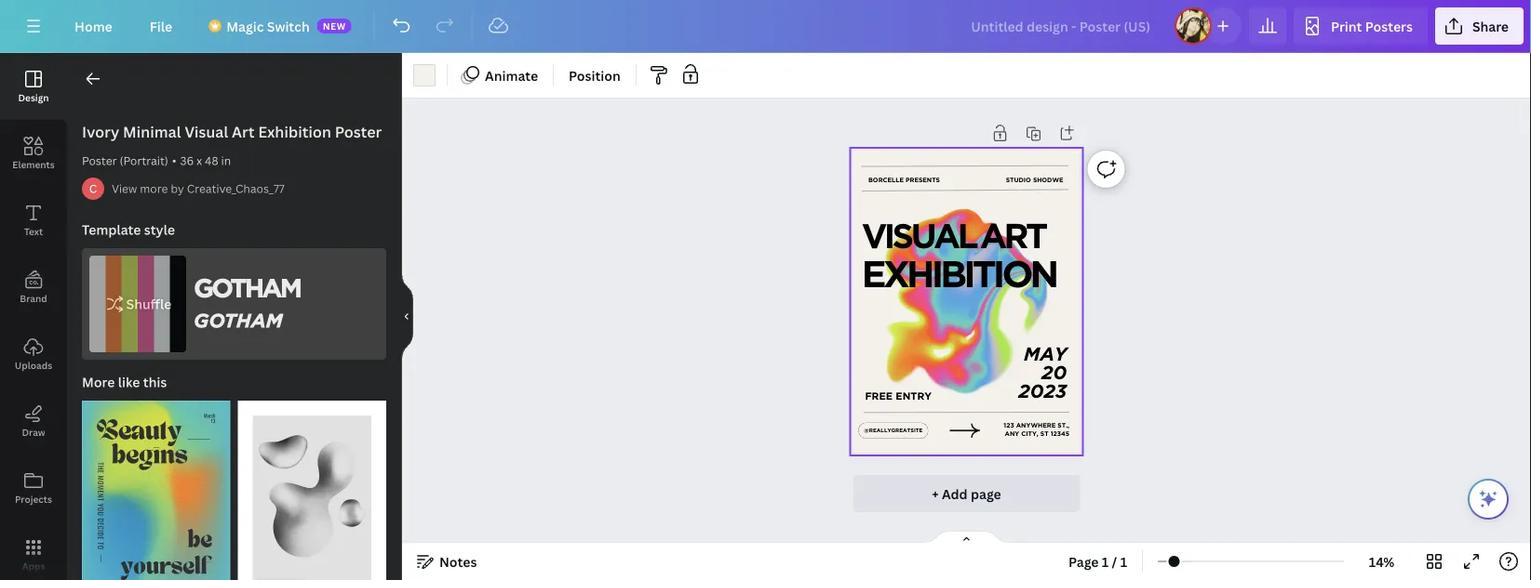 Task type: vqa. For each thing, say whether or not it's contained in the screenshot.
NEW
yes



Task type: locate. For each thing, give the bounding box(es) containing it.
1 horizontal spatial poster
[[335, 122, 382, 142]]

0 vertical spatial gotham
[[194, 273, 300, 304]]

elements
[[12, 158, 55, 171]]

1 horizontal spatial art
[[980, 215, 1045, 257]]

ivory
[[82, 122, 119, 142]]

studio shodwe
[[1006, 176, 1064, 184]]

poster
[[335, 122, 382, 142], [82, 153, 117, 168]]

0 horizontal spatial poster
[[82, 153, 117, 168]]

more
[[140, 181, 168, 196]]

magic switch
[[226, 17, 310, 35]]

art down the studio
[[980, 215, 1045, 257]]

gotham gotham
[[194, 273, 300, 333]]

poster right the exhibition
[[335, 122, 382, 142]]

0 horizontal spatial 1
[[1102, 553, 1109, 571]]

style
[[144, 221, 175, 239]]

borcelle presents
[[869, 176, 940, 184]]

view more by creative_chaos_77 button
[[112, 180, 285, 198]]

file
[[150, 17, 172, 35]]

14% button
[[1352, 547, 1412, 577]]

2 gotham from the top
[[194, 309, 283, 333]]

2 1 from the left
[[1120, 553, 1127, 571]]

1 horizontal spatial 1
[[1120, 553, 1127, 571]]

creative_chaos_77
[[187, 181, 285, 196]]

page 1 / 1
[[1069, 553, 1127, 571]]

x
[[196, 153, 202, 168]]

print posters
[[1331, 17, 1413, 35]]

switch
[[267, 17, 310, 35]]

1 gotham from the top
[[194, 273, 300, 304]]

colorful abstract gradient textured self-care inspirational poster image
[[82, 401, 230, 581]]

st.,
[[1058, 422, 1070, 429]]

visual exhibition
[[862, 215, 1056, 297]]

1 left /
[[1102, 553, 1109, 571]]

#f5f1eb image
[[413, 64, 436, 87], [413, 64, 436, 87]]

in
[[221, 153, 231, 168]]

like
[[118, 374, 140, 391]]

36 x 48 in
[[180, 153, 231, 168]]

gotham
[[194, 273, 300, 304], [194, 309, 283, 333]]

animate
[[485, 67, 538, 84]]

by
[[171, 181, 184, 196]]

0 vertical spatial art
[[232, 122, 255, 142]]

12345
[[1051, 431, 1070, 438]]

0 vertical spatial poster
[[335, 122, 382, 142]]

ivory minimal visual art exhibition poster
[[82, 122, 382, 142]]

1 vertical spatial art
[[980, 215, 1045, 257]]

more
[[82, 374, 115, 391]]

art right visual
[[232, 122, 255, 142]]

main menu bar
[[0, 0, 1531, 53]]

1 right /
[[1120, 553, 1127, 571]]

studio
[[1006, 176, 1031, 184]]

design
[[18, 91, 49, 104]]

36
[[180, 153, 194, 168]]

print
[[1331, 17, 1362, 35]]

may 20 2023
[[1019, 343, 1067, 403]]

1 vertical spatial gotham
[[194, 309, 283, 333]]

anywhere
[[1016, 422, 1056, 429]]

1
[[1102, 553, 1109, 571], [1120, 553, 1127, 571]]

art
[[232, 122, 255, 142], [980, 215, 1045, 257]]

text button
[[0, 187, 67, 254]]

+
[[932, 485, 939, 503]]

view
[[112, 181, 137, 196]]

minimal
[[123, 122, 181, 142]]

gotham inside the gotham gotham
[[194, 309, 283, 333]]

poster up the creative_chaos_77 'icon'
[[82, 153, 117, 168]]

(portrait)
[[120, 153, 168, 168]]

any
[[1005, 431, 1019, 438]]

1 1 from the left
[[1102, 553, 1109, 571]]

apps button
[[0, 522, 67, 581]]

projects
[[15, 493, 52, 506]]

poster (portrait)
[[82, 153, 168, 168]]

template style
[[82, 221, 175, 239]]

123 anywhere st., any city, st 12345
[[1004, 422, 1070, 438]]

exhibition
[[258, 122, 331, 142]]



Task type: describe. For each thing, give the bounding box(es) containing it.
visual
[[862, 215, 975, 256]]

grey white modern abstract grainy blob monochrome poster image
[[238, 401, 386, 581]]

visual
[[185, 122, 228, 142]]

@reallygreatsite
[[864, 428, 923, 434]]

creative_chaos_77 element
[[82, 178, 104, 200]]

123
[[1004, 422, 1014, 429]]

home link
[[60, 7, 127, 45]]

Design title text field
[[956, 7, 1167, 45]]

colorful abstract gradient textured self-care inspirational poster group
[[82, 390, 230, 581]]

projects button
[[0, 455, 67, 522]]

canva assistant image
[[1477, 489, 1499, 511]]

page
[[1069, 553, 1099, 571]]

exhibition
[[862, 252, 1056, 297]]

brand
[[20, 292, 47, 305]]

+ add page button
[[853, 476, 1080, 513]]

notes button
[[410, 547, 484, 577]]

may
[[1024, 343, 1067, 365]]

entry
[[896, 391, 932, 403]]

position button
[[561, 61, 628, 90]]

1 vertical spatial poster
[[82, 153, 117, 168]]

free
[[865, 391, 893, 403]]

uploads
[[15, 359, 52, 372]]

show pages image
[[922, 531, 1011, 545]]

hide image
[[401, 272, 413, 362]]

/
[[1112, 553, 1117, 571]]

free entry
[[865, 391, 932, 403]]

notes
[[439, 553, 477, 571]]

file button
[[135, 7, 187, 45]]

animate button
[[455, 61, 546, 90]]

14%
[[1369, 553, 1395, 571]]

new
[[323, 20, 346, 32]]

presents
[[906, 176, 940, 184]]

draw
[[22, 426, 45, 439]]

print posters button
[[1294, 7, 1428, 45]]

48
[[205, 153, 218, 168]]

view more by creative_chaos_77
[[112, 181, 285, 196]]

design button
[[0, 53, 67, 120]]

magic
[[226, 17, 264, 35]]

20
[[1042, 362, 1067, 384]]

draw button
[[0, 388, 67, 455]]

more like this
[[82, 374, 167, 391]]

shodwe
[[1033, 176, 1064, 184]]

grey white modern abstract grainy blob monochrome poster group
[[238, 390, 386, 581]]

posters
[[1365, 17, 1413, 35]]

2023
[[1019, 381, 1067, 403]]

elements button
[[0, 120, 67, 187]]

share
[[1472, 17, 1509, 35]]

home
[[74, 17, 112, 35]]

borcelle
[[869, 176, 904, 184]]

this
[[143, 374, 167, 391]]

share button
[[1435, 7, 1524, 45]]

creative_chaos_77 image
[[82, 178, 104, 200]]

st
[[1041, 431, 1049, 438]]

apps
[[22, 560, 45, 573]]

side panel tab list
[[0, 53, 67, 581]]

page
[[971, 485, 1001, 503]]

0 horizontal spatial art
[[232, 122, 255, 142]]

city,
[[1021, 431, 1039, 438]]

uploads button
[[0, 321, 67, 388]]

template
[[82, 221, 141, 239]]

text
[[24, 225, 43, 238]]

+ add page
[[932, 485, 1001, 503]]

position
[[569, 67, 621, 84]]

brand button
[[0, 254, 67, 321]]

add
[[942, 485, 968, 503]]



